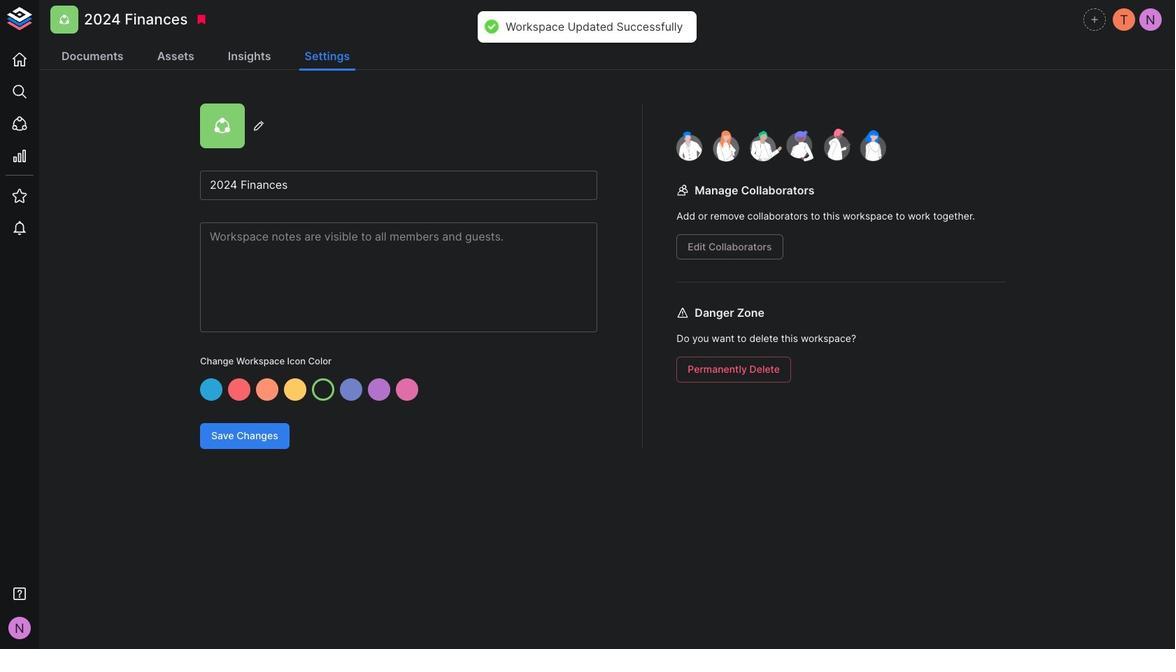 Task type: vqa. For each thing, say whether or not it's contained in the screenshot.
Only
no



Task type: describe. For each thing, give the bounding box(es) containing it.
remove bookmark image
[[195, 13, 208, 26]]

Workspace notes are visible to all members and guests. text field
[[200, 222, 597, 332]]



Task type: locate. For each thing, give the bounding box(es) containing it.
status
[[506, 20, 683, 34]]

Workspace Name text field
[[200, 171, 597, 200]]



